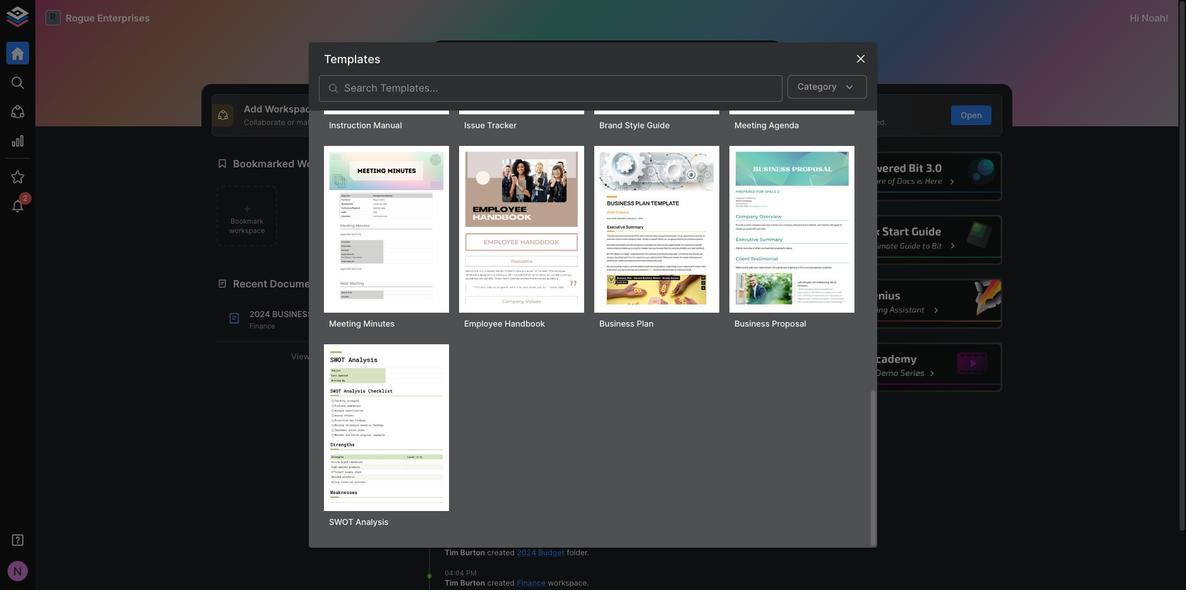 Task type: vqa. For each thing, say whether or not it's contained in the screenshot.


Task type: describe. For each thing, give the bounding box(es) containing it.
employee handbook
[[464, 319, 545, 329]]

1 horizontal spatial noah
[[1142, 12, 1166, 24]]

2024 for 2024 business plan finance
[[250, 309, 270, 319]]

pm for 04:04 pm
[[466, 568, 477, 577]]

issue tracker
[[464, 120, 517, 130]]

employee handbook image
[[464, 151, 579, 305]]

recently
[[634, 277, 677, 290]]

finance inside 04:04 pm tim burton created finance workspace .
[[517, 578, 546, 588]]

2 help image from the top
[[813, 215, 1003, 265]]

create button
[[684, 105, 725, 125]]

2024 for 2024 tax documents
[[517, 466, 537, 475]]

minutes
[[363, 319, 395, 329]]

team
[[484, 435, 504, 445]]

business for 2024 business plan
[[534, 342, 571, 352]]

bookmark
[[231, 216, 264, 225]]

created for finance
[[487, 578, 515, 588]]

template gallery create faster and get inspired.
[[778, 103, 887, 127]]

brand
[[600, 120, 623, 130]]

business proposal image
[[735, 151, 850, 305]]

add for add workspace collaborate or make it private.
[[244, 103, 263, 115]]

04:04
[[445, 568, 464, 577]]

1 tim burton from the top
[[445, 466, 485, 475]]

meeting agenda
[[735, 120, 799, 130]]

business for business proposal
[[735, 319, 770, 329]]

workspace activities
[[433, 277, 537, 290]]

style
[[625, 120, 645, 130]]

doc
[[580, 117, 593, 127]]

workspace inside 04:12 pm tim burton workspace
[[445, 394, 484, 404]]

view all button
[[217, 347, 397, 366]]

recent documents
[[233, 277, 326, 290]]

recently favorited
[[634, 277, 725, 290]]

it
[[318, 117, 323, 127]]

view
[[291, 351, 310, 361]]

add for add
[[430, 110, 446, 120]]

all
[[313, 351, 322, 361]]

favorited
[[679, 277, 725, 290]]

type
[[552, 117, 568, 127]]

2024 inside 04:07 pm tim burton created 2024 budget folder .
[[517, 548, 537, 557]]

1 vertical spatial noah
[[445, 342, 464, 352]]

create inside button
[[692, 110, 718, 120]]

tim for 04:12 pm tim burton workspace
[[445, 383, 459, 393]]

any
[[537, 117, 550, 127]]

plan for 2024 business plan
[[445, 353, 465, 363]]

recent
[[233, 277, 267, 290]]

business plan image
[[600, 151, 715, 305]]

1 04:07 from the top
[[445, 456, 464, 465]]

2 tim burton from the top
[[445, 507, 485, 516]]

bookmarked workspaces
[[233, 157, 358, 170]]

04:07 pm tim burton created 2024 budget folder .
[[445, 538, 589, 557]]

finance link
[[517, 578, 546, 588]]

view all
[[291, 351, 322, 361]]

2 04:07 from the top
[[445, 497, 464, 506]]

1 help image from the top
[[813, 151, 1003, 202]]

2024 tax documents
[[445, 466, 551, 486]]

tim for 04:04 pm tim burton created finance workspace .
[[445, 578, 459, 588]]

gallery
[[823, 103, 856, 115]]

hi
[[1130, 12, 1140, 24]]

4 help image from the top
[[813, 342, 1003, 393]]

rogue
[[66, 12, 95, 24]]

add workspace collaborate or make it private.
[[244, 103, 352, 127]]

faster
[[804, 117, 825, 127]]

issue
[[464, 120, 485, 130]]

plan
[[637, 319, 654, 329]]

rogue enterprises
[[66, 12, 150, 24]]

folder
[[567, 548, 587, 557]]

employee
[[464, 319, 503, 329]]

manual
[[374, 120, 402, 130]]

n
[[13, 564, 22, 578]]

template
[[778, 103, 821, 115]]

burton for 04:04 pm tim burton created finance workspace .
[[460, 578, 485, 588]]

activities
[[491, 277, 537, 290]]

instruction
[[329, 120, 371, 130]]

4 tim from the top
[[445, 507, 459, 516]]

make
[[297, 117, 316, 127]]

of
[[570, 117, 577, 127]]

add button
[[417, 105, 458, 125]]

handbook
[[505, 319, 545, 329]]

noah lott
[[445, 342, 481, 352]]

analysis
[[356, 517, 389, 527]]

create document create any type of doc or wiki.
[[511, 103, 621, 127]]

instruction manual
[[329, 120, 402, 130]]

tax
[[538, 466, 551, 475]]

. inside 04:04 pm tim burton created finance workspace .
[[587, 578, 589, 588]]

04:07 inside 04:07 pm tim burton created 2024 budget folder .
[[445, 538, 464, 547]]

burton for 04:12 pm tim burton workspace
[[460, 383, 485, 393]]

pm for 04:12 pm
[[465, 374, 476, 383]]

private.
[[325, 117, 352, 127]]

inspired.
[[857, 117, 887, 127]]

. inside 04:07 pm tim burton created 2024 budget folder .
[[587, 548, 589, 557]]

and
[[827, 117, 841, 127]]

swot analysis image
[[329, 350, 444, 503]]

04:11
[[445, 415, 462, 424]]

documents inside 2024 tax documents
[[445, 476, 487, 486]]

workspace inside 04:04 pm tim burton created finance workspace .
[[548, 578, 587, 588]]

workspaces
[[297, 157, 358, 170]]

tracker
[[487, 120, 517, 130]]

today
[[425, 307, 449, 317]]

2024 business plan finance
[[250, 309, 337, 330]]

!
[[1166, 12, 1169, 24]]

meeting for meeting minutes
[[329, 319, 361, 329]]

swot analysis
[[329, 517, 389, 527]]

workspace inside button
[[229, 226, 265, 235]]

2024 tax documents link
[[445, 466, 551, 486]]

business for 2024 business plan finance
[[272, 309, 313, 319]]

2024 business plan
[[445, 342, 571, 363]]

budget
[[538, 548, 565, 557]]

04:11 pm tim burton marketing team
[[445, 415, 504, 445]]

n button
[[4, 557, 32, 585]]

pm for 04:11 pm
[[464, 415, 475, 424]]



Task type: locate. For each thing, give the bounding box(es) containing it.
bookmark workspace button
[[217, 186, 277, 246]]

1 vertical spatial 04:07
[[445, 497, 464, 506]]

or right doc
[[595, 117, 603, 127]]

business down handbook
[[534, 342, 571, 352]]

tim
[[445, 383, 459, 393], [445, 425, 459, 434], [445, 466, 459, 475], [445, 507, 459, 516], [445, 548, 459, 557], [445, 578, 459, 588]]

workspace up make
[[265, 103, 316, 115]]

0 horizontal spatial workspace
[[229, 226, 265, 235]]

2 horizontal spatial workspace
[[548, 578, 587, 588]]

0 horizontal spatial add
[[244, 103, 263, 115]]

business inside the 2024 business plan
[[534, 342, 571, 352]]

guide
[[647, 120, 670, 130]]

1 vertical spatial tim burton
[[445, 507, 485, 516]]

meeting for meeting agenda
[[735, 120, 767, 130]]

0 vertical spatial .
[[587, 548, 589, 557]]

1 horizontal spatial business
[[534, 342, 571, 352]]

tim down the 04:04
[[445, 578, 459, 588]]

proposal
[[772, 319, 807, 329]]

pm inside 04:04 pm tim burton created finance workspace .
[[466, 568, 477, 577]]

1 vertical spatial business
[[534, 342, 571, 352]]

swot
[[329, 517, 354, 527]]

5 burton from the top
[[460, 548, 485, 557]]

lott
[[466, 342, 481, 352]]

burton for 04:07 pm tim burton created 2024 budget folder .
[[460, 548, 485, 557]]

tim inside 04:12 pm tim burton workspace
[[445, 383, 459, 393]]

pm inside 04:11 pm tim burton marketing team
[[464, 415, 475, 424]]

2 created from the top
[[487, 578, 515, 588]]

04:07 pm
[[445, 456, 476, 465], [445, 497, 476, 506]]

business plan
[[600, 319, 654, 329]]

0 horizontal spatial or
[[287, 117, 295, 127]]

burton down 04:12
[[460, 383, 485, 393]]

burton inside 04:11 pm tim burton marketing team
[[460, 425, 485, 434]]

2 04:07 pm from the top
[[445, 497, 476, 506]]

plan inside the 2024 business plan
[[445, 353, 465, 363]]

add inside button
[[430, 110, 446, 120]]

r
[[50, 12, 56, 22]]

tim down 04:11
[[445, 425, 459, 434]]

workspace down bookmark
[[229, 226, 265, 235]]

collaborate
[[244, 117, 285, 127]]

category button
[[788, 75, 868, 99]]

created up 04:04 pm tim burton created finance workspace .
[[487, 548, 515, 557]]

plan up all
[[315, 309, 337, 319]]

1 horizontal spatial plan
[[445, 353, 465, 363]]

0 horizontal spatial documents
[[270, 277, 326, 290]]

open button
[[952, 105, 992, 125]]

2024 left budget
[[517, 548, 537, 557]]

2024 inside 2024 business plan finance
[[250, 309, 270, 319]]

business left 'proposal'
[[735, 319, 770, 329]]

1 horizontal spatial finance
[[517, 578, 546, 588]]

Search Templates... text field
[[344, 75, 783, 102]]

created inside 04:04 pm tim burton created finance workspace .
[[487, 578, 515, 588]]

1 horizontal spatial workspace
[[445, 394, 484, 404]]

0 vertical spatial created
[[487, 548, 515, 557]]

0 vertical spatial tim burton
[[445, 466, 485, 475]]

3 burton from the top
[[460, 466, 485, 475]]

bookmarked
[[233, 157, 295, 170]]

bookmark workspace
[[229, 216, 265, 235]]

business down recent documents
[[272, 309, 313, 319]]

0 vertical spatial plan
[[315, 309, 337, 319]]

business left the plan
[[600, 319, 635, 329]]

1 horizontal spatial meeting
[[735, 120, 767, 130]]

business inside 2024 business plan finance
[[272, 309, 313, 319]]

templates dialog
[[309, 0, 878, 548]]

0 horizontal spatial business
[[272, 309, 313, 319]]

2 vertical spatial workspace
[[548, 578, 587, 588]]

burton down "marketing team" link
[[460, 466, 485, 475]]

add
[[244, 103, 263, 115], [430, 110, 446, 120]]

2024 down handbook
[[512, 342, 532, 352]]

noah right hi
[[1142, 12, 1166, 24]]

workspace up the today
[[433, 277, 488, 290]]

1 horizontal spatial business
[[735, 319, 770, 329]]

get
[[843, 117, 854, 127]]

tim down marketing
[[445, 466, 459, 475]]

burton inside 04:12 pm tim burton workspace
[[460, 383, 485, 393]]

0 vertical spatial business
[[272, 309, 313, 319]]

tim for 04:11 pm tim burton marketing team
[[445, 425, 459, 434]]

finance down 'recent' on the left top of the page
[[250, 321, 275, 330]]

burton
[[460, 383, 485, 393], [460, 425, 485, 434], [460, 466, 485, 475], [460, 507, 485, 516], [460, 548, 485, 557], [460, 578, 485, 588]]

meeting minutes
[[329, 319, 395, 329]]

1 vertical spatial workspace
[[445, 394, 484, 404]]

04:12 pm tim burton workspace
[[445, 374, 485, 404]]

workspace inside "add workspace collaborate or make it private."
[[265, 103, 316, 115]]

tim burton
[[445, 466, 485, 475], [445, 507, 485, 516]]

business for business plan
[[600, 319, 635, 329]]

1 vertical spatial finance
[[517, 578, 546, 588]]

2024 left tax
[[517, 466, 537, 475]]

or
[[287, 117, 295, 127], [595, 117, 603, 127]]

pm right 04:11
[[464, 415, 475, 424]]

burton inside 04:04 pm tim burton created finance workspace .
[[460, 578, 485, 588]]

04:07 down the 2024 tax documents link in the bottom left of the page
[[445, 497, 464, 506]]

burton for 04:11 pm tim burton marketing team
[[460, 425, 485, 434]]

plan inside 2024 business plan finance
[[315, 309, 337, 319]]

business proposal
[[735, 319, 807, 329]]

1 vertical spatial meeting
[[329, 319, 361, 329]]

created left finance link
[[487, 578, 515, 588]]

5 tim from the top
[[445, 548, 459, 557]]

0 horizontal spatial meeting
[[329, 319, 361, 329]]

finance inside 2024 business plan finance
[[250, 321, 275, 330]]

category
[[798, 81, 837, 92]]

tim inside 04:11 pm tim burton marketing team
[[445, 425, 459, 434]]

0 vertical spatial workspace
[[265, 103, 316, 115]]

finance down 2024 budget link
[[517, 578, 546, 588]]

1 horizontal spatial or
[[595, 117, 603, 127]]

meeting
[[735, 120, 767, 130], [329, 319, 361, 329]]

document
[[544, 103, 591, 115]]

create inside template gallery create faster and get inspired.
[[778, 117, 802, 127]]

1 vertical spatial .
[[587, 578, 589, 588]]

0 horizontal spatial business
[[600, 319, 635, 329]]

documents down marketing
[[445, 476, 487, 486]]

1 . from the top
[[587, 548, 589, 557]]

add inside "add workspace collaborate or make it private."
[[244, 103, 263, 115]]

. right budget
[[587, 548, 589, 557]]

1 horizontal spatial documents
[[445, 476, 487, 486]]

1 created from the top
[[487, 548, 515, 557]]

business
[[272, 309, 313, 319], [534, 342, 571, 352]]

hi noah !
[[1130, 12, 1169, 24]]

2 burton from the top
[[460, 425, 485, 434]]

0 vertical spatial workspace
[[229, 226, 265, 235]]

2 . from the top
[[587, 578, 589, 588]]

workspace down 04:12
[[445, 394, 484, 404]]

pm inside 04:12 pm tim burton workspace
[[465, 374, 476, 383]]

1 vertical spatial documents
[[445, 476, 487, 486]]

tim burton down 2024 tax documents
[[445, 507, 485, 516]]

tim down 2024 tax documents
[[445, 507, 459, 516]]

0 horizontal spatial finance
[[250, 321, 275, 330]]

pm down "marketing team" link
[[466, 456, 476, 465]]

6 tim from the top
[[445, 578, 459, 588]]

0 vertical spatial finance
[[250, 321, 275, 330]]

1 burton from the top
[[460, 383, 485, 393]]

enterprises
[[97, 12, 150, 24]]

04:07 down marketing
[[445, 456, 464, 465]]

marketing team link
[[445, 435, 504, 445]]

2 tim from the top
[[445, 425, 459, 434]]

1 vertical spatial created
[[487, 578, 515, 588]]

created inside 04:07 pm tim burton created 2024 budget folder .
[[487, 548, 515, 557]]

noah
[[1142, 12, 1166, 24], [445, 342, 464, 352]]

2 or from the left
[[595, 117, 603, 127]]

workspace
[[229, 226, 265, 235], [445, 394, 484, 404], [548, 578, 587, 588]]

2024 down 'recent' on the left top of the page
[[250, 309, 270, 319]]

2024 inside 2024 tax documents
[[517, 466, 537, 475]]

04:07 pm down marketing
[[445, 456, 476, 465]]

pm right the 04:04
[[466, 568, 477, 577]]

help image
[[813, 151, 1003, 202], [813, 215, 1003, 265], [813, 279, 1003, 329], [813, 342, 1003, 393]]

1 or from the left
[[287, 117, 295, 127]]

. down folder
[[587, 578, 589, 588]]

or inside create document create any type of doc or wiki.
[[595, 117, 603, 127]]

pm right 04:12
[[465, 374, 476, 383]]

plan down noah lott
[[445, 353, 465, 363]]

meeting left 'agenda'
[[735, 120, 767, 130]]

3 tim from the top
[[445, 466, 459, 475]]

workspace down folder
[[548, 578, 587, 588]]

1 04:07 pm from the top
[[445, 456, 476, 465]]

0 vertical spatial 04:07 pm
[[445, 456, 476, 465]]

4 burton from the top
[[460, 507, 485, 516]]

plan for 2024 business plan finance
[[315, 309, 337, 319]]

tim burton down marketing
[[445, 466, 485, 475]]

3 help image from the top
[[813, 279, 1003, 329]]

2 business from the left
[[735, 319, 770, 329]]

tim up the 04:04
[[445, 548, 459, 557]]

0 horizontal spatial workspace
[[265, 103, 316, 115]]

burton down the 04:04
[[460, 578, 485, 588]]

0 vertical spatial documents
[[270, 277, 326, 290]]

1 vertical spatial plan
[[445, 353, 465, 363]]

agenda
[[769, 120, 799, 130]]

meeting minutes image
[[329, 151, 444, 305]]

burton inside 04:07 pm tim burton created 2024 budget folder .
[[460, 548, 485, 557]]

open
[[961, 110, 982, 120]]

tim down 04:12
[[445, 383, 459, 393]]

pm
[[465, 374, 476, 383], [464, 415, 475, 424], [466, 456, 476, 465], [466, 497, 476, 506], [466, 538, 476, 547], [466, 568, 477, 577]]

04:07 pm down the 2024 tax documents link in the bottom left of the page
[[445, 497, 476, 506]]

plan
[[315, 309, 337, 319], [445, 353, 465, 363]]

or inside "add workspace collaborate or make it private."
[[287, 117, 295, 127]]

1 vertical spatial workspace
[[433, 277, 488, 290]]

0 horizontal spatial plan
[[315, 309, 337, 319]]

pm for 04:07 pm
[[466, 538, 476, 547]]

brand style guide
[[600, 120, 670, 130]]

noah left lott
[[445, 342, 464, 352]]

2024 budget link
[[517, 548, 565, 557]]

pm down the 2024 tax documents link in the bottom left of the page
[[466, 497, 476, 506]]

finance
[[250, 321, 275, 330], [517, 578, 546, 588]]

marketing
[[445, 435, 482, 445]]

templates
[[324, 52, 381, 66]]

2024 business plan link
[[445, 342, 571, 363]]

burton down 2024 tax documents
[[460, 507, 485, 516]]

1 business from the left
[[600, 319, 635, 329]]

or left make
[[287, 117, 295, 127]]

2 vertical spatial 04:07
[[445, 538, 464, 547]]

documents up 2024 business plan finance
[[270, 277, 326, 290]]

tim inside 04:07 pm tim burton created 2024 budget folder .
[[445, 548, 459, 557]]

0 vertical spatial meeting
[[735, 120, 767, 130]]

tim for 04:07 pm tim burton created 2024 budget folder .
[[445, 548, 459, 557]]

6 burton from the top
[[460, 578, 485, 588]]

1 horizontal spatial add
[[430, 110, 446, 120]]

0 vertical spatial 04:07
[[445, 456, 464, 465]]

created for 2024
[[487, 548, 515, 557]]

04:04 pm tim burton created finance workspace .
[[445, 568, 589, 588]]

burton up "marketing team" link
[[460, 425, 485, 434]]

pm up 04:04 pm tim burton created finance workspace .
[[466, 538, 476, 547]]

meeting left minutes
[[329, 319, 361, 329]]

1 horizontal spatial workspace
[[433, 277, 488, 290]]

04:12
[[445, 374, 463, 383]]

pm inside 04:07 pm tim burton created 2024 budget folder .
[[466, 538, 476, 547]]

business
[[600, 319, 635, 329], [735, 319, 770, 329]]

1 vertical spatial 04:07 pm
[[445, 497, 476, 506]]

wiki.
[[605, 117, 621, 127]]

04:07 up the 04:04
[[445, 538, 464, 547]]

3 04:07 from the top
[[445, 538, 464, 547]]

2024 inside the 2024 business plan
[[512, 342, 532, 352]]

2024
[[250, 309, 270, 319], [512, 342, 532, 352], [517, 466, 537, 475], [517, 548, 537, 557]]

create
[[511, 103, 542, 115], [692, 110, 718, 120], [511, 117, 535, 127], [778, 117, 802, 127]]

1 tim from the top
[[445, 383, 459, 393]]

created
[[487, 548, 515, 557], [487, 578, 515, 588]]

0 vertical spatial noah
[[1142, 12, 1166, 24]]

2024 for 2024 business plan
[[512, 342, 532, 352]]

burton up the 04:04
[[460, 548, 485, 557]]

0 horizontal spatial noah
[[445, 342, 464, 352]]

tim inside 04:04 pm tim burton created finance workspace .
[[445, 578, 459, 588]]



